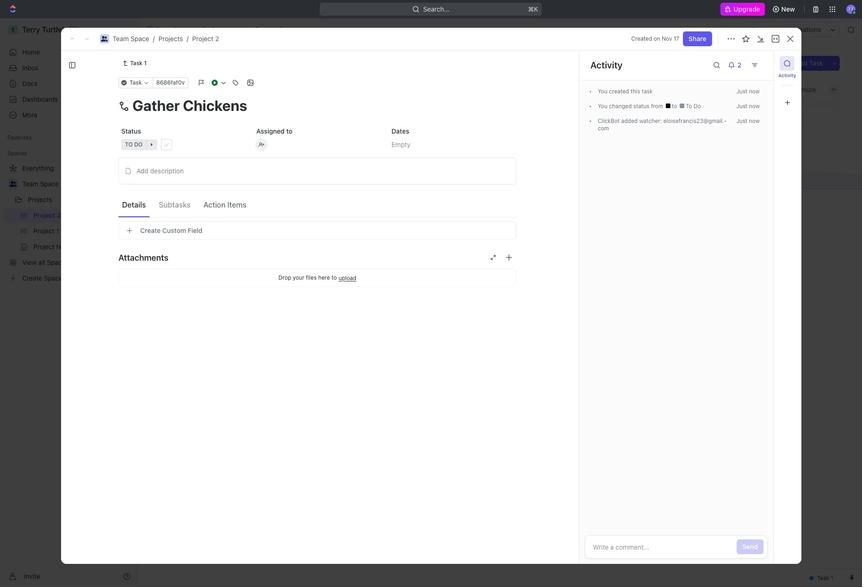 Task type: locate. For each thing, give the bounding box(es) containing it.
0 horizontal spatial share
[[689, 35, 707, 43]]

0 horizontal spatial user group image
[[9, 181, 16, 187]]

0 horizontal spatial activity
[[590, 60, 623, 70]]

3 now from the top
[[749, 118, 760, 125]]

gather
[[200, 177, 220, 185]]

0 vertical spatial team space
[[156, 25, 192, 33]]

2 horizontal spatial space
[[173, 25, 192, 33]]

activity
[[590, 60, 623, 70], [779, 73, 797, 78]]

share right 17 on the top of the page
[[689, 35, 707, 43]]

1 now from the top
[[749, 88, 760, 95]]

2
[[279, 25, 283, 33], [215, 35, 219, 43], [738, 61, 742, 69], [202, 193, 206, 201], [200, 235, 203, 242]]

1 vertical spatial share
[[689, 35, 707, 43]]

2 vertical spatial do
[[181, 235, 189, 242]]

1 you from the top
[[598, 88, 608, 95]]

0 vertical spatial just
[[737, 88, 748, 95]]

to right "from"
[[672, 103, 679, 110]]

tree
[[4, 161, 134, 286]]

1 vertical spatial you
[[598, 103, 608, 110]]

2 you from the top
[[598, 103, 608, 110]]

1 horizontal spatial team space
[[156, 25, 192, 33]]

team space
[[156, 25, 192, 33], [22, 180, 59, 188]]

task button
[[119, 77, 153, 88]]

add task button
[[790, 56, 829, 71], [238, 129, 277, 140], [182, 208, 218, 219]]

2 horizontal spatial do
[[694, 103, 701, 110]]

attachments
[[119, 253, 168, 263]]

tt button
[[844, 2, 859, 17]]

0 vertical spatial now
[[749, 88, 760, 95]]

on
[[654, 35, 661, 42]]

details
[[122, 201, 146, 209]]

clickbot
[[598, 118, 620, 125]]

1 up task dropdown button
[[144, 60, 147, 67]]

0 horizontal spatial space
[[40, 180, 59, 188]]

1 horizontal spatial team
[[113, 35, 129, 43]]

user group image up team space / projects / project 2
[[147, 27, 153, 32]]

add left description at top
[[137, 167, 149, 175]]

1 vertical spatial just
[[737, 103, 748, 110]]

0 vertical spatial you
[[598, 88, 608, 95]]

to do down status
[[125, 141, 143, 148]]

you up clickbot
[[598, 103, 608, 110]]

attachments button
[[119, 247, 517, 269]]

share button down the upgrade
[[745, 22, 774, 37]]

you
[[598, 88, 608, 95], [598, 103, 608, 110]]

do up eloisefrancis23@gmail.
[[694, 103, 701, 110]]

action items
[[204, 201, 247, 209]]

0 vertical spatial 1
[[144, 60, 147, 67]]

1 horizontal spatial share
[[751, 25, 769, 33]]

0 horizontal spatial add task
[[187, 209, 214, 217]]

1 just now from the top
[[737, 88, 760, 95]]

1 horizontal spatial do
[[181, 235, 189, 242]]

add task down task 2
[[187, 209, 214, 217]]

1 vertical spatial do
[[134, 141, 143, 148]]

1 vertical spatial add task
[[249, 131, 273, 137]]

Edit task name text field
[[119, 97, 517, 114]]

to
[[672, 103, 679, 110], [686, 103, 692, 110], [286, 127, 293, 135], [125, 141, 133, 148], [172, 235, 179, 242], [332, 275, 337, 281]]

1 button
[[208, 193, 221, 202]]

0 vertical spatial just now
[[737, 88, 760, 95]]

team space link
[[144, 24, 194, 35], [113, 35, 149, 43], [22, 177, 132, 192]]

space inside tree
[[40, 180, 59, 188]]

1
[[144, 60, 147, 67], [217, 194, 220, 200]]

user group image down spaces
[[9, 181, 16, 187]]

just
[[737, 88, 748, 95], [737, 103, 748, 110], [737, 118, 748, 125]]

dashboards
[[22, 95, 58, 103]]

project 2
[[255, 25, 283, 33]]

do down field
[[181, 235, 189, 242]]

1 vertical spatial activity
[[779, 73, 797, 78]]

share button
[[745, 22, 774, 37], [683, 31, 712, 46]]

customize button
[[772, 83, 819, 96]]

user group image up home link
[[101, 36, 108, 42]]

1 horizontal spatial to do
[[172, 235, 189, 242]]

team space down spaces
[[22, 180, 59, 188]]

2 vertical spatial just now
[[737, 118, 760, 125]]

team inside sidebar navigation
[[22, 180, 38, 188]]

0 vertical spatial projects
[[212, 25, 236, 33]]

1 vertical spatial to do
[[125, 141, 143, 148]]

add task button up customize
[[790, 56, 829, 71]]

1 vertical spatial just now
[[737, 103, 760, 110]]

list link
[[206, 83, 219, 96]]

0 horizontal spatial 1
[[144, 60, 147, 67]]

create custom field button
[[119, 222, 517, 240]]

1 vertical spatial 1
[[217, 194, 220, 200]]

0 horizontal spatial projects
[[28, 196, 52, 204]]

2 horizontal spatial add task button
[[790, 56, 829, 71]]

0 vertical spatial add task button
[[790, 56, 829, 71]]

3 just now from the top
[[737, 118, 760, 125]]

team space inside sidebar navigation
[[22, 180, 59, 188]]

1 horizontal spatial space
[[131, 35, 149, 43]]

0 horizontal spatial project
[[192, 35, 213, 43]]

changed
[[609, 103, 632, 110]]

project
[[255, 25, 277, 33], [192, 35, 213, 43]]

2 vertical spatial now
[[749, 118, 760, 125]]

/
[[196, 25, 198, 33], [240, 25, 242, 33], [153, 35, 155, 43], [187, 35, 189, 43]]

0 horizontal spatial to do
[[125, 141, 143, 148]]

team
[[156, 25, 172, 33], [113, 35, 129, 43], [22, 180, 38, 188]]

0 vertical spatial activity
[[590, 60, 623, 70]]

project 2 link
[[244, 24, 285, 35], [192, 35, 219, 43]]

0 vertical spatial user group image
[[147, 27, 153, 32]]

add task button down calendar link
[[238, 129, 277, 140]]

space
[[173, 25, 192, 33], [131, 35, 149, 43], [40, 180, 59, 188]]

3 just from the top
[[737, 118, 748, 125]]

task sidebar content section
[[577, 50, 773, 565]]

just now
[[737, 88, 760, 95], [737, 103, 760, 110], [737, 118, 760, 125]]

share down the upgrade
[[751, 25, 769, 33]]

team up task 1 link
[[113, 35, 129, 43]]

status
[[633, 103, 650, 110]]

add down calendar link
[[249, 131, 259, 137]]

spaces
[[7, 150, 27, 157]]

team space link for middle user group icon
[[113, 35, 149, 43]]

1 horizontal spatial add task
[[249, 131, 273, 137]]

home link
[[4, 45, 134, 60]]

8686faf0v button
[[153, 77, 188, 88]]

docs
[[22, 80, 38, 87]]

eloisefrancis23@gmail.
[[663, 118, 727, 125]]

team down spaces
[[22, 180, 38, 188]]

empty
[[392, 141, 411, 149]]

1 horizontal spatial 1
[[217, 194, 220, 200]]

team up team space / projects / project 2
[[156, 25, 172, 33]]

hide button
[[742, 83, 770, 96]]

do down status
[[134, 141, 143, 148]]

1 vertical spatial project
[[192, 35, 213, 43]]

user group image
[[147, 27, 153, 32], [101, 36, 108, 42], [9, 181, 16, 187]]

1 vertical spatial now
[[749, 103, 760, 110]]

to down status
[[125, 141, 133, 148]]

do inside task sidebar content section
[[694, 103, 701, 110]]

activity up "customize" button
[[779, 73, 797, 78]]

2 just now from the top
[[737, 103, 760, 110]]

to up eloisefrancis23@gmail.
[[686, 103, 692, 110]]

share for the leftmost 'share' button
[[689, 35, 707, 43]]

new
[[782, 5, 795, 13]]

add task button down task 2
[[182, 208, 218, 219]]

automations button
[[778, 23, 826, 37]]

tt
[[848, 6, 854, 12]]

0 vertical spatial space
[[173, 25, 192, 33]]

assigned
[[256, 127, 285, 135]]

2 vertical spatial just
[[737, 118, 748, 125]]

2 horizontal spatial team
[[156, 25, 172, 33]]

1 horizontal spatial project
[[255, 25, 277, 33]]

upload
[[339, 275, 357, 282]]

0 vertical spatial to do
[[684, 103, 701, 110]]

to do down "custom"
[[172, 235, 189, 242]]

description
[[150, 167, 184, 175]]

to inside drop your files here to upload
[[332, 275, 337, 281]]

2 vertical spatial space
[[40, 180, 59, 188]]

1 horizontal spatial add task button
[[238, 129, 277, 140]]

2 vertical spatial projects
[[28, 196, 52, 204]]

team space / projects / project 2
[[113, 35, 219, 43]]

from
[[651, 103, 663, 110]]

2 just from the top
[[737, 103, 748, 110]]

add task up customize
[[796, 59, 824, 67]]

tree containing team space
[[4, 161, 134, 286]]

⌘k
[[529, 5, 539, 13]]

0 horizontal spatial team
[[22, 180, 38, 188]]

0 horizontal spatial add task button
[[182, 208, 218, 219]]

task inside dropdown button
[[130, 79, 142, 86]]

board link
[[171, 83, 191, 96]]

share button right 17 on the top of the page
[[683, 31, 712, 46]]

to down "custom"
[[172, 235, 179, 242]]

team space up team space / projects / project 2
[[156, 25, 192, 33]]

status
[[121, 127, 141, 135]]

add task down calendar
[[249, 131, 273, 137]]

1 vertical spatial team space
[[22, 180, 59, 188]]

activity up created
[[590, 60, 623, 70]]

to do up eloisefrancis23@gmail.
[[684, 103, 701, 110]]

2 horizontal spatial projects
[[212, 25, 236, 33]]

1 up action
[[217, 194, 220, 200]]

activity inside task sidebar content section
[[590, 60, 623, 70]]

2 vertical spatial team
[[22, 180, 38, 188]]

just for changed status from
[[737, 103, 748, 110]]

task
[[809, 59, 824, 67], [130, 60, 143, 67], [130, 79, 142, 86], [261, 131, 273, 137], [187, 193, 201, 201], [200, 209, 214, 217]]

to do button
[[119, 137, 246, 153]]

1 just from the top
[[737, 88, 748, 95]]

1 vertical spatial projects
[[159, 35, 183, 43]]

now for changed status from
[[749, 103, 760, 110]]

you for you
[[598, 103, 608, 110]]

0 horizontal spatial projects link
[[28, 193, 108, 207]]

2 vertical spatial user group image
[[9, 181, 16, 187]]

2 now from the top
[[749, 103, 760, 110]]

2 horizontal spatial user group image
[[147, 27, 153, 32]]

1 horizontal spatial activity
[[779, 73, 797, 78]]

to right here
[[332, 275, 337, 281]]

0 horizontal spatial do
[[134, 141, 143, 148]]

17
[[674, 35, 680, 42]]

0 vertical spatial do
[[694, 103, 701, 110]]

1 vertical spatial add task button
[[238, 129, 277, 140]]

1 horizontal spatial projects
[[159, 35, 183, 43]]

2 horizontal spatial to do
[[684, 103, 701, 110]]

gather chickens
[[200, 177, 250, 185]]

you left created
[[598, 88, 608, 95]]

now
[[749, 88, 760, 95], [749, 103, 760, 110], [749, 118, 760, 125]]

0 vertical spatial share
[[751, 25, 769, 33]]

1 horizontal spatial user group image
[[101, 36, 108, 42]]

0 vertical spatial add task
[[796, 59, 824, 67]]

2 vertical spatial add task
[[187, 209, 214, 217]]

0 horizontal spatial team space
[[22, 180, 59, 188]]

task 1 link
[[119, 58, 150, 69]]

team space link inside tree
[[22, 177, 132, 192]]



Task type: describe. For each thing, give the bounding box(es) containing it.
2 horizontal spatial add task
[[796, 59, 824, 67]]

add up customize
[[796, 59, 808, 67]]

do inside dropdown button
[[134, 141, 143, 148]]

2 button
[[724, 58, 747, 73]]

just for added watcher:
[[737, 118, 748, 125]]

watcher:
[[639, 118, 662, 125]]

created on nov 17
[[632, 35, 680, 42]]

1 horizontal spatial project 2 link
[[244, 24, 285, 35]]

inbox link
[[4, 61, 134, 75]]

you for you created this task
[[598, 88, 608, 95]]

empty button
[[389, 137, 517, 153]]

task 2
[[187, 193, 206, 201]]

2 vertical spatial to do
[[172, 235, 189, 242]]

assigned to
[[256, 127, 293, 135]]

this
[[631, 88, 640, 95]]

search...
[[424, 5, 450, 13]]

drop your files here to upload
[[279, 275, 357, 282]]

sidebar navigation
[[0, 19, 138, 588]]

eloisefrancis23@gmail. com
[[598, 118, 727, 132]]

field
[[188, 227, 203, 235]]

1 vertical spatial space
[[131, 35, 149, 43]]

0 vertical spatial project
[[255, 25, 277, 33]]

upgrade
[[734, 5, 760, 13]]

2 horizontal spatial projects link
[[200, 24, 238, 35]]

add description
[[137, 167, 184, 175]]

8686faf0v
[[156, 79, 185, 86]]

share for rightmost 'share' button
[[751, 25, 769, 33]]

com
[[598, 118, 727, 132]]

your
[[293, 275, 304, 281]]

1 vertical spatial user group image
[[101, 36, 108, 42]]

projects inside sidebar navigation
[[28, 196, 52, 204]]

to inside dropdown button
[[125, 141, 133, 148]]

board
[[173, 85, 191, 93]]

created
[[632, 35, 652, 42]]

create custom field
[[140, 227, 203, 235]]

to do inside task sidebar content section
[[684, 103, 701, 110]]

dashboards link
[[4, 92, 134, 107]]

upgrade link
[[721, 3, 765, 16]]

customize
[[784, 85, 816, 93]]

1 horizontal spatial share button
[[745, 22, 774, 37]]

to right assigned
[[286, 127, 293, 135]]

inbox
[[22, 64, 38, 72]]

docs link
[[4, 76, 134, 91]]

just now for changed status from
[[737, 103, 760, 110]]

search button
[[704, 83, 740, 96]]

details button
[[119, 197, 150, 213]]

task sidebar navigation tab list
[[778, 56, 798, 110]]

add inside button
[[137, 167, 149, 175]]

items
[[227, 201, 247, 209]]

hide
[[753, 85, 767, 93]]

team space link for user group icon inside the sidebar navigation
[[22, 177, 132, 192]]

activity inside task sidebar navigation tab list
[[779, 73, 797, 78]]

favorites button
[[4, 132, 36, 144]]

action
[[204, 201, 226, 209]]

send button
[[737, 540, 764, 555]]

files
[[306, 275, 317, 281]]

0 horizontal spatial project 2 link
[[192, 35, 219, 43]]

drop
[[279, 275, 291, 281]]

add description button
[[122, 164, 513, 179]]

0 horizontal spatial share button
[[683, 31, 712, 46]]

subtasks button
[[155, 197, 194, 213]]

calendar link
[[234, 83, 264, 96]]

task 1
[[130, 60, 147, 67]]

action items button
[[200, 197, 250, 213]]

just now for added watcher:
[[737, 118, 760, 125]]

add down task 2
[[187, 209, 199, 217]]

added watcher:
[[620, 118, 663, 125]]

upload button
[[339, 275, 357, 282]]

create
[[140, 227, 161, 235]]

changed status from
[[608, 103, 665, 110]]

user group image inside sidebar navigation
[[9, 181, 16, 187]]

here
[[318, 275, 330, 281]]

added
[[621, 118, 638, 125]]

task
[[642, 88, 653, 95]]

tree inside sidebar navigation
[[4, 161, 134, 286]]

0 vertical spatial team
[[156, 25, 172, 33]]

2 vertical spatial add task button
[[182, 208, 218, 219]]

automations
[[783, 25, 822, 33]]

created
[[609, 88, 629, 95]]

dates
[[392, 127, 409, 135]]

to do inside dropdown button
[[125, 141, 143, 148]]

chickens
[[222, 177, 250, 185]]

subtasks
[[159, 201, 191, 209]]

Search tasks... text field
[[747, 105, 840, 119]]

now for added watcher:
[[749, 118, 760, 125]]

custom
[[162, 227, 186, 235]]

new button
[[769, 2, 801, 17]]

1 inside button
[[217, 194, 220, 200]]

list
[[208, 85, 219, 93]]

2 inside dropdown button
[[738, 61, 742, 69]]

1 horizontal spatial projects link
[[159, 35, 183, 43]]

calendar
[[236, 85, 264, 93]]

you created this task
[[598, 88, 653, 95]]

1 vertical spatial team
[[113, 35, 129, 43]]

send
[[742, 543, 758, 551]]

gather chickens link
[[197, 174, 321, 188]]

search
[[716, 85, 737, 93]]

invite
[[24, 573, 40, 581]]

favorites
[[7, 134, 32, 141]]

nov
[[662, 35, 672, 42]]



Task type: vqa. For each thing, say whether or not it's contained in the screenshot.
1 in the button
yes



